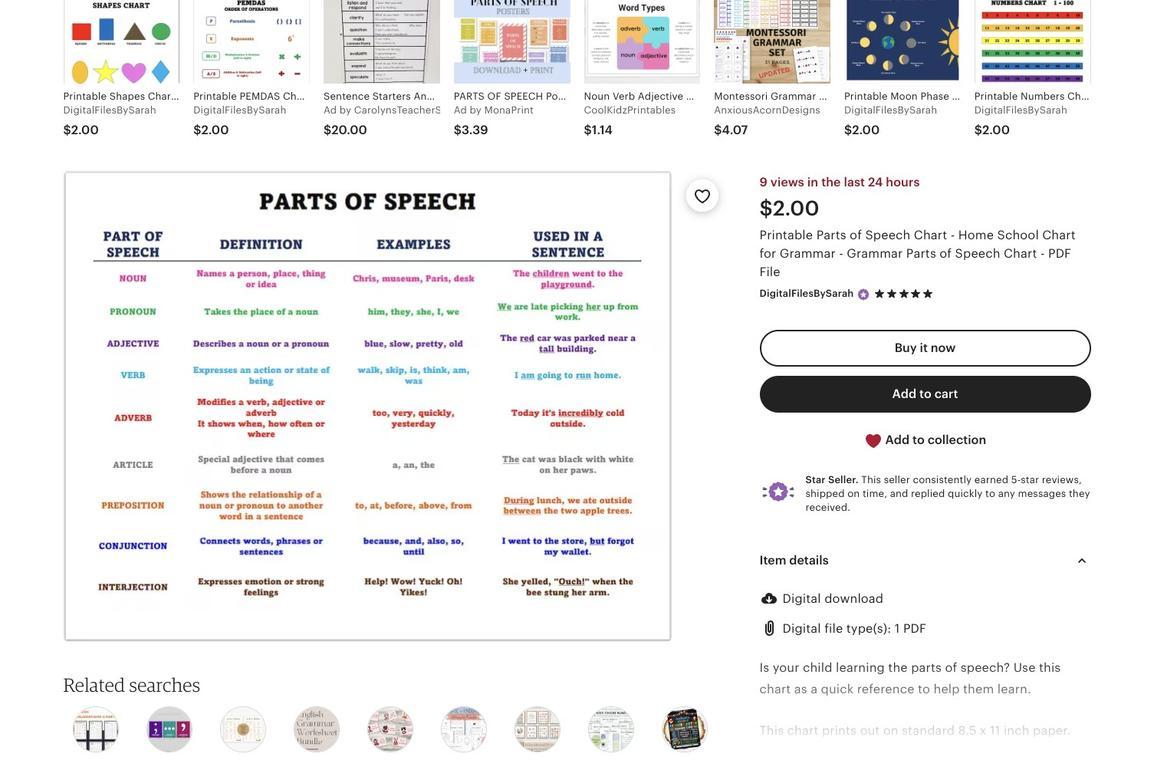 Task type: describe. For each thing, give the bounding box(es) containing it.
4.07
[[722, 122, 748, 137]]

use
[[1014, 661, 1036, 676]]

star
[[806, 474, 826, 485]]

a inside parts of speech posters 9 pcs, size a4 a d by monaprint $ 3.39
[[454, 105, 461, 116]]

digitalfilesbysarah down file
[[760, 288, 854, 300]]

digitalfilesbysarah for printable moon phase chart - home school chart for the moon phases - pdf file - instant download image
[[845, 105, 938, 116]]

searches
[[129, 674, 201, 697]]

hours
[[887, 175, 920, 190]]

them
[[964, 682, 995, 697]]

speech
[[504, 91, 544, 102]]

1 vertical spatial pdf
[[904, 622, 927, 636]]

is your child learning the parts of speech?  use this chart as a quick reference to help them learn.
[[760, 661, 1062, 697]]

$ for printable pemdas chart - home school chart for order of operations - pdf file - instant download image
[[194, 122, 201, 137]]

the inside is your child learning the parts of speech?  use this chart as a quick reference to help them learn.
[[889, 661, 908, 676]]

reviews,
[[1043, 474, 1083, 485]]

$ for printable moon phase chart - home school chart for the moon phases - pdf file - instant download image
[[845, 122, 853, 137]]

printable
[[760, 228, 814, 243]]

1 horizontal spatial -
[[951, 228, 956, 243]]

as
[[795, 682, 808, 697]]

0 vertical spatial of
[[850, 228, 863, 243]]

related searches
[[63, 674, 201, 697]]

shipped
[[806, 488, 845, 499]]

star_seller image
[[857, 288, 871, 301]]

add to collection
[[883, 433, 987, 447]]

1.14
[[592, 122, 613, 137]]

$ inside a d by carolynsteachershop $ 20.00
[[324, 122, 332, 137]]

by inside a d by carolynsteachershop $ 20.00
[[340, 105, 352, 116]]

printable parts of speech chart - home school chart for grammar - grammar parts of speech chart - pdf file
[[760, 228, 1076, 280]]

pcs,
[[594, 91, 614, 102]]

this for chart
[[760, 724, 784, 738]]

chart inside is your child learning the parts of speech?  use this chart as a quick reference to help them learn.
[[760, 682, 791, 697]]

buy it now
[[895, 341, 956, 355]]

cart
[[935, 387, 959, 401]]

last
[[844, 175, 866, 190]]

inch
[[1004, 724, 1030, 738]]

printable numbers chart 1 to 100 - home school chart for numbers- numbers 1 - 100 - pdf file image
[[975, 0, 1092, 84]]

coolkidzprintables $ 1.14
[[584, 105, 676, 137]]

child
[[803, 661, 833, 676]]

printable pemdas chart - home school chart for order of operations - pdf file - instant download image
[[194, 0, 310, 84]]

of inside is your child learning the parts of speech?  use this chart as a quick reference to help them learn.
[[946, 661, 958, 676]]

item details button
[[746, 543, 1105, 579]]

digitalfilesbysarah $ 2.00 for printable pemdas chart - home school chart for order of operations - pdf file - instant download image
[[194, 105, 287, 137]]

0 horizontal spatial speech
[[866, 228, 911, 243]]

1
[[895, 622, 901, 636]]

printable moon phase chart - home school chart for the moon phases - pdf file - instant download image
[[845, 0, 961, 84]]

digitalfilesbysarah $ 2.00 for printable numbers chart 1 to 100 - home school chart for numbers- numbers 1 - 100 - pdf file image
[[975, 105, 1068, 137]]

a4
[[638, 91, 652, 102]]

1 vertical spatial chart
[[788, 724, 819, 738]]

size
[[617, 91, 636, 102]]

digital for digital file type(s): 1 pdf
[[783, 622, 822, 636]]

1 horizontal spatial speech
[[956, 247, 1001, 261]]

$2.00
[[760, 197, 820, 220]]

and
[[891, 488, 909, 499]]

they
[[1070, 488, 1091, 499]]

11
[[991, 724, 1001, 738]]

for
[[760, 247, 777, 261]]

details
[[790, 553, 829, 568]]

to left cart
[[920, 387, 932, 401]]

out
[[861, 724, 880, 738]]

by inside parts of speech posters 9 pcs, size a4 a d by monaprint $ 3.39
[[470, 105, 482, 116]]

digital for digital download
[[783, 592, 822, 606]]

add for add to collection
[[886, 433, 910, 447]]

printable parts of speech chart home school chart for grammar grammar parts of speech chart pdf file image 1 image
[[63, 170, 673, 642]]

printable shapes chart - home school chart for teaching shapes - pdf file image
[[63, 0, 180, 84]]

consistently
[[914, 474, 972, 485]]

of
[[488, 91, 502, 102]]

digitalfilesbysarah $ 2.00 for printable moon phase chart - home school chart for the moon phases - pdf file - instant download image
[[845, 105, 938, 137]]

2.00 for printable numbers chart 1 to 100 - home school chart for numbers- numbers 1 - 100 - pdf file image
[[983, 122, 1011, 137]]

digital download
[[783, 592, 884, 606]]

a d by carolynsteachershop $ 20.00
[[324, 105, 461, 137]]

1 vertical spatial on
[[884, 724, 899, 738]]

monaprint
[[485, 105, 534, 116]]

parts of speech posters 9 pcs, size a4 a d by monaprint $ 3.39
[[454, 91, 652, 137]]

add to cart button
[[760, 376, 1092, 413]]

standard
[[903, 724, 955, 738]]

add for add to cart
[[893, 387, 917, 401]]

24
[[869, 175, 884, 190]]

seller
[[885, 474, 911, 485]]

related searches region
[[45, 674, 737, 757]]

star
[[1022, 474, 1040, 485]]

d inside a d by carolynsteachershop $ 20.00
[[331, 105, 337, 116]]

related
[[63, 674, 125, 697]]

buy
[[895, 341, 918, 355]]

quick
[[822, 682, 854, 697]]

anxiousacorndesigns
[[715, 105, 821, 116]]

digitalfilesbysarah $ 2.00 for printable shapes chart - home school chart for teaching shapes - pdf file image
[[63, 105, 156, 137]]

your
[[773, 661, 800, 676]]

this seller consistently earned 5-star reviews, shipped on time, and replied quickly to any messages they received.
[[806, 474, 1091, 513]]

anxiousacorndesigns $ 4.07
[[715, 105, 821, 137]]

star seller.
[[806, 474, 859, 485]]

reference
[[858, 682, 915, 697]]

x
[[981, 724, 987, 738]]

digitalfilesbysarah for printable numbers chart 1 to 100 - home school chart for numbers- numbers 1 - 100 - pdf file image
[[975, 105, 1068, 116]]

messages
[[1019, 488, 1067, 499]]

collection
[[928, 433, 987, 447]]

2.00 for printable shapes chart - home school chart for teaching shapes - pdf file image
[[71, 122, 99, 137]]

2 horizontal spatial chart
[[1043, 228, 1076, 243]]

this chart prints out on standard 8.5 x 11 inch paper.
[[760, 724, 1072, 738]]

1 vertical spatial of
[[940, 247, 953, 261]]

paper.
[[1034, 724, 1072, 738]]

seller.
[[829, 474, 859, 485]]

add to cart
[[893, 387, 959, 401]]

to inside is your child learning the parts of speech?  use this chart as a quick reference to help them learn.
[[919, 682, 931, 697]]

2 horizontal spatial -
[[1041, 247, 1046, 261]]

this for seller
[[862, 474, 882, 485]]

5-
[[1012, 474, 1022, 485]]

coolkidzprintables
[[584, 105, 676, 116]]

type(s):
[[847, 622, 892, 636]]

20.00
[[332, 122, 367, 137]]

the inside 9 views in the last 24 hours $2.00
[[822, 175, 841, 190]]

$ for montessori grammar set updated - parts of speech - montessori cards and symbols image
[[715, 122, 722, 137]]

sentence starters anchor chart [hard good] - option #2 image
[[324, 0, 440, 84]]

digitalfilesbysarah for printable pemdas chart - home school chart for order of operations - pdf file - instant download image
[[194, 105, 287, 116]]

any
[[999, 488, 1016, 499]]

a inside is your child learning the parts of speech?  use this chart as a quick reference to help them learn.
[[811, 682, 818, 697]]

8.5
[[959, 724, 977, 738]]



Task type: vqa. For each thing, say whether or not it's contained in the screenshot.
7,506 related to 7,506
no



Task type: locate. For each thing, give the bounding box(es) containing it.
0 horizontal spatial the
[[822, 175, 841, 190]]

1 grammar from the left
[[780, 247, 836, 261]]

0 horizontal spatial on
[[848, 488, 861, 499]]

2 $ from the left
[[194, 122, 201, 137]]

$ for printable numbers chart 1 to 100 - home school chart for numbers- numbers 1 - 100 - pdf file image
[[975, 122, 983, 137]]

parts of speech posters 9 pcs, size a4 image
[[454, 0, 571, 84]]

1 horizontal spatial d
[[461, 105, 467, 116]]

0 horizontal spatial by
[[340, 105, 352, 116]]

digitalfilesbysarah down printable shapes chart - home school chart for teaching shapes - pdf file image
[[63, 105, 156, 116]]

add to collection button
[[760, 422, 1092, 459]]

to down parts
[[919, 682, 931, 697]]

add left cart
[[893, 387, 917, 401]]

add inside add to cart button
[[893, 387, 917, 401]]

1 digital from the top
[[783, 592, 822, 606]]

0 vertical spatial pdf
[[1049, 247, 1072, 261]]

d down parts
[[461, 105, 467, 116]]

parts
[[454, 91, 485, 102]]

quickly
[[948, 488, 983, 499]]

posters
[[546, 91, 582, 102]]

this down is
[[760, 724, 784, 738]]

1 2.00 from the left
[[71, 122, 99, 137]]

0 horizontal spatial this
[[760, 724, 784, 738]]

item
[[760, 553, 787, 568]]

digitalfilesbysarah down printable moon phase chart - home school chart for the moon phases - pdf file - instant download image
[[845, 105, 938, 116]]

$
[[63, 122, 71, 137], [194, 122, 201, 137], [324, 122, 332, 137], [454, 122, 462, 137], [584, 122, 592, 137], [715, 122, 722, 137], [845, 122, 853, 137], [975, 122, 983, 137]]

digitalfilesbysarah down printable numbers chart 1 to 100 - home school chart for numbers- numbers 1 - 100 - pdf file image
[[975, 105, 1068, 116]]

d inside parts of speech posters 9 pcs, size a4 a d by monaprint $ 3.39
[[461, 105, 467, 116]]

speech down 24 at the top of page
[[866, 228, 911, 243]]

0 horizontal spatial grammar
[[780, 247, 836, 261]]

is
[[760, 661, 770, 676]]

0 vertical spatial this
[[862, 474, 882, 485]]

4 $ from the left
[[454, 122, 462, 137]]

$ inside parts of speech posters 9 pcs, size a4 a d by monaprint $ 3.39
[[454, 122, 462, 137]]

2 digital from the top
[[783, 622, 822, 636]]

2 digitalfilesbysarah $ 2.00 from the left
[[194, 105, 287, 137]]

$ for printable shapes chart - home school chart for teaching shapes - pdf file image
[[63, 122, 71, 137]]

9
[[585, 91, 591, 102], [760, 175, 768, 190]]

1 vertical spatial speech
[[956, 247, 1001, 261]]

grammar down printable
[[780, 247, 836, 261]]

digitalfilesbysarah $ 2.00
[[63, 105, 156, 137], [194, 105, 287, 137], [845, 105, 938, 137], [975, 105, 1068, 137]]

2 by from the left
[[470, 105, 482, 116]]

1 vertical spatial add
[[886, 433, 910, 447]]

school
[[998, 228, 1040, 243]]

1 vertical spatial 9
[[760, 175, 768, 190]]

on right "out"
[[884, 724, 899, 738]]

3 digitalfilesbysarah $ 2.00 from the left
[[845, 105, 938, 137]]

$ inside coolkidzprintables $ 1.14
[[584, 122, 592, 137]]

grammar
[[780, 247, 836, 261], [847, 247, 904, 261]]

to inside this seller consistently earned 5-star reviews, shipped on time, and replied quickly to any messages they received.
[[986, 488, 996, 499]]

by
[[340, 105, 352, 116], [470, 105, 482, 116]]

grammar up star_seller icon
[[847, 247, 904, 261]]

0 horizontal spatial 9
[[585, 91, 591, 102]]

2.00 for printable moon phase chart - home school chart for the moon phases - pdf file - instant download image
[[853, 122, 880, 137]]

1 by from the left
[[340, 105, 352, 116]]

the right in on the right
[[822, 175, 841, 190]]

2 horizontal spatial a
[[811, 682, 818, 697]]

learn.
[[998, 682, 1032, 697]]

1 horizontal spatial pdf
[[1049, 247, 1072, 261]]

1 $ from the left
[[63, 122, 71, 137]]

5 $ from the left
[[584, 122, 592, 137]]

add up seller
[[886, 433, 910, 447]]

chart right school
[[1043, 228, 1076, 243]]

speech
[[866, 228, 911, 243], [956, 247, 1001, 261]]

replied
[[912, 488, 946, 499]]

to down earned
[[986, 488, 996, 499]]

parts down hours
[[907, 247, 937, 261]]

1 horizontal spatial this
[[862, 474, 882, 485]]

1 d from the left
[[331, 105, 337, 116]]

9 inside 9 views in the last 24 hours $2.00
[[760, 175, 768, 190]]

home
[[959, 228, 995, 243]]

this
[[1040, 661, 1062, 676]]

pdf
[[1049, 247, 1072, 261], [904, 622, 927, 636]]

0 horizontal spatial -
[[840, 247, 844, 261]]

0 vertical spatial digital
[[783, 592, 822, 606]]

2 grammar from the left
[[847, 247, 904, 261]]

1 vertical spatial the
[[889, 661, 908, 676]]

received.
[[806, 502, 851, 513]]

parts
[[912, 661, 942, 676]]

time,
[[863, 488, 888, 499]]

this inside this seller consistently earned 5-star reviews, shipped on time, and replied quickly to any messages they received.
[[862, 474, 882, 485]]

2 d from the left
[[461, 105, 467, 116]]

the up reference
[[889, 661, 908, 676]]

1 vertical spatial this
[[760, 724, 784, 738]]

1 horizontal spatial grammar
[[847, 247, 904, 261]]

chart left prints
[[788, 724, 819, 738]]

2.00 for printable pemdas chart - home school chart for order of operations - pdf file - instant download image
[[201, 122, 229, 137]]

4 2.00 from the left
[[983, 122, 1011, 137]]

chart
[[915, 228, 948, 243], [1043, 228, 1076, 243], [1005, 247, 1038, 261]]

digitalfilesbysarah down printable pemdas chart - home school chart for order of operations - pdf file - instant download image
[[194, 105, 287, 116]]

1 horizontal spatial chart
[[1005, 247, 1038, 261]]

speech down home
[[956, 247, 1001, 261]]

download
[[825, 592, 884, 606]]

1 digitalfilesbysarah $ 2.00 from the left
[[63, 105, 156, 137]]

to left collection
[[913, 433, 925, 447]]

buy it now button
[[760, 330, 1092, 367]]

1 horizontal spatial on
[[884, 724, 899, 738]]

by up "20.00"
[[340, 105, 352, 116]]

in
[[808, 175, 819, 190]]

1 horizontal spatial 9
[[760, 175, 768, 190]]

9 inside parts of speech posters 9 pcs, size a4 a d by monaprint $ 3.39
[[585, 91, 591, 102]]

9 views in the last 24 hours $2.00
[[760, 175, 920, 220]]

digital left file
[[783, 622, 822, 636]]

0 vertical spatial the
[[822, 175, 841, 190]]

file
[[825, 622, 844, 636]]

pdf inside printable parts of speech chart - home school chart for grammar - grammar parts of speech chart - pdf file
[[1049, 247, 1072, 261]]

digital file type(s): 1 pdf
[[783, 622, 927, 636]]

4 digitalfilesbysarah $ 2.00 from the left
[[975, 105, 1068, 137]]

it
[[921, 341, 928, 355]]

file
[[760, 265, 781, 280]]

d
[[331, 105, 337, 116], [461, 105, 467, 116]]

on
[[848, 488, 861, 499], [884, 724, 899, 738]]

learning
[[836, 661, 886, 676]]

$ for noun verb adjective adverb chart | parts of speech word types | english grammar and writing | kindergarten preschool image at the right of the page
[[584, 122, 592, 137]]

d up "20.00"
[[331, 105, 337, 116]]

to
[[920, 387, 932, 401], [913, 433, 925, 447], [986, 488, 996, 499], [919, 682, 931, 697]]

digitalfilesbysarah link
[[760, 288, 854, 300]]

add inside add to collection button
[[886, 433, 910, 447]]

noun verb adjective adverb chart | parts of speech word types | english grammar and writing | kindergarten preschool image
[[584, 0, 701, 84]]

on inside this seller consistently earned 5-star reviews, shipped on time, and replied quickly to any messages they received.
[[848, 488, 861, 499]]

prints
[[823, 724, 857, 738]]

0 horizontal spatial chart
[[915, 228, 948, 243]]

chart down is
[[760, 682, 791, 697]]

8 $ from the left
[[975, 122, 983, 137]]

0 vertical spatial on
[[848, 488, 861, 499]]

6 $ from the left
[[715, 122, 722, 137]]

1 vertical spatial parts
[[907, 247, 937, 261]]

on down seller.
[[848, 488, 861, 499]]

1 horizontal spatial the
[[889, 661, 908, 676]]

0 horizontal spatial parts
[[817, 228, 847, 243]]

now
[[931, 341, 956, 355]]

0 horizontal spatial a
[[324, 105, 331, 116]]

0 horizontal spatial d
[[331, 105, 337, 116]]

$ inside anxiousacorndesigns $ 4.07
[[715, 122, 722, 137]]

0 vertical spatial chart
[[760, 682, 791, 697]]

3 2.00 from the left
[[853, 122, 880, 137]]

1 horizontal spatial a
[[454, 105, 461, 116]]

item details
[[760, 553, 829, 568]]

digital
[[783, 592, 822, 606], [783, 622, 822, 636]]

help
[[934, 682, 961, 697]]

earned
[[975, 474, 1009, 485]]

0 vertical spatial speech
[[866, 228, 911, 243]]

this up time, in the right bottom of the page
[[862, 474, 882, 485]]

0 vertical spatial add
[[893, 387, 917, 401]]

views
[[771, 175, 805, 190]]

3 $ from the left
[[324, 122, 332, 137]]

digitalfilesbysarah
[[63, 105, 156, 116], [194, 105, 287, 116], [845, 105, 938, 116], [975, 105, 1068, 116], [760, 288, 854, 300]]

2 vertical spatial of
[[946, 661, 958, 676]]

this
[[862, 474, 882, 485], [760, 724, 784, 738]]

digital down details
[[783, 592, 822, 606]]

carolynsteachershop
[[354, 105, 461, 116]]

of
[[850, 228, 863, 243], [940, 247, 953, 261], [946, 661, 958, 676]]

1 horizontal spatial parts
[[907, 247, 937, 261]]

0 horizontal spatial pdf
[[904, 622, 927, 636]]

digitalfilesbysarah for printable shapes chart - home school chart for teaching shapes - pdf file image
[[63, 105, 156, 116]]

3.39
[[462, 122, 489, 137]]

0 vertical spatial 9
[[585, 91, 591, 102]]

parts down 9 views in the last 24 hours $2.00
[[817, 228, 847, 243]]

1 horizontal spatial by
[[470, 105, 482, 116]]

-
[[951, 228, 956, 243], [840, 247, 844, 261], [1041, 247, 1046, 261]]

chart down school
[[1005, 247, 1038, 261]]

7 $ from the left
[[845, 122, 853, 137]]

9 left "views"
[[760, 175, 768, 190]]

a inside a d by carolynsteachershop $ 20.00
[[324, 105, 331, 116]]

a
[[324, 105, 331, 116], [454, 105, 461, 116], [811, 682, 818, 697]]

9 left pcs,
[[585, 91, 591, 102]]

1 vertical spatial digital
[[783, 622, 822, 636]]

chart left home
[[915, 228, 948, 243]]

2.00
[[71, 122, 99, 137], [201, 122, 229, 137], [853, 122, 880, 137], [983, 122, 1011, 137]]

montessori grammar set updated - parts of speech - montessori cards and symbols image
[[715, 0, 831, 84]]

2 2.00 from the left
[[201, 122, 229, 137]]

by down parts
[[470, 105, 482, 116]]

speech?
[[961, 661, 1011, 676]]

0 vertical spatial parts
[[817, 228, 847, 243]]



